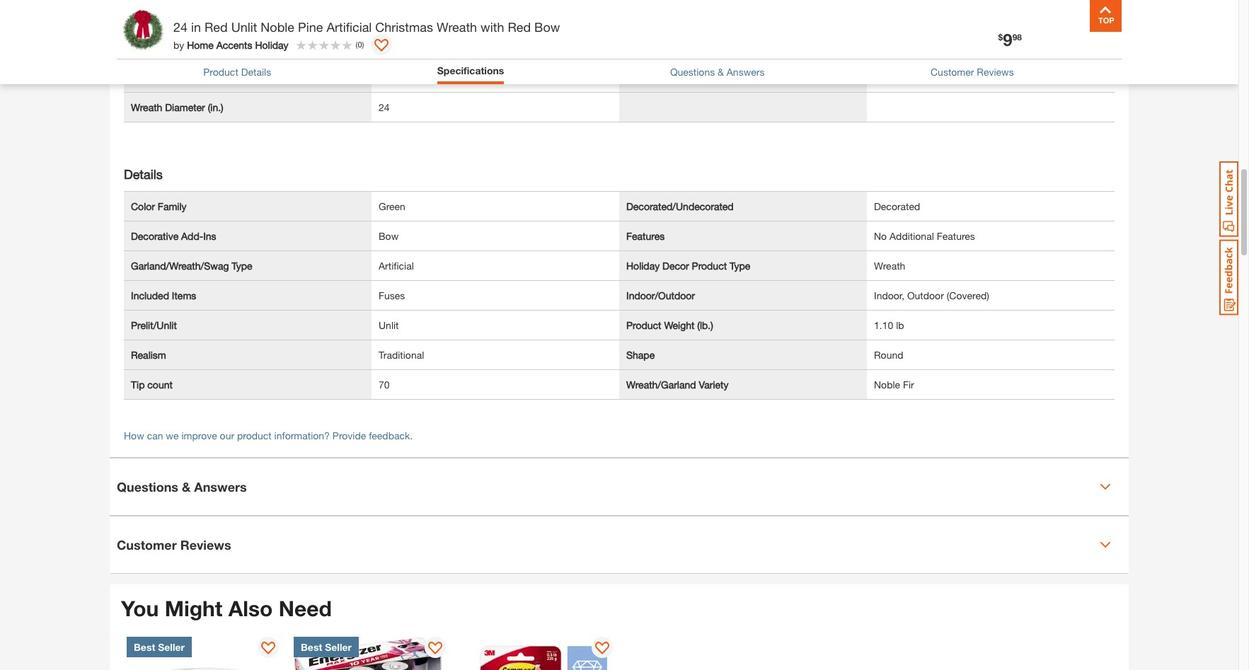 Task type: describe. For each thing, give the bounding box(es) containing it.
you
[[121, 596, 159, 622]]

0 vertical spatial questions & answers
[[670, 66, 765, 78]]

seller for max d batteries (8-pack), d cell alkaline batteries image
[[325, 641, 352, 653]]

top button
[[1090, 0, 1122, 32]]

diameter
[[165, 101, 205, 113]]

christmas
[[375, 19, 433, 35]]

information?
[[274, 430, 330, 442]]

our
[[220, 430, 234, 442]]

best for max d batteries (8-pack), d cell alkaline batteries image
[[301, 641, 322, 653]]

1 horizontal spatial noble
[[874, 379, 900, 391]]

home
[[187, 39, 214, 51]]

product for product details
[[203, 66, 238, 78]]

improve
[[181, 430, 217, 442]]

with
[[481, 19, 504, 35]]

included items
[[131, 290, 196, 302]]

wreath for wreath
[[874, 260, 905, 272]]

9
[[1003, 30, 1012, 50]]

display image for max d batteries (8-pack), d cell alkaline batteries image
[[428, 642, 442, 656]]

realism
[[131, 349, 166, 361]]

1 horizontal spatial in
[[392, 72, 400, 84]]

count
[[147, 379, 173, 391]]

feedback.
[[369, 430, 413, 442]]

can
[[147, 430, 163, 442]]

max aa batteries (36 pack), double a alkaline batteries image
[[127, 637, 282, 670]]

0 horizontal spatial artificial
[[327, 19, 372, 35]]

live chat image
[[1219, 161, 1238, 237]]

0 vertical spatial display image
[[375, 39, 389, 53]]

ins
[[203, 230, 216, 242]]

2 type from the left
[[730, 260, 750, 272]]

0 horizontal spatial details
[[124, 167, 163, 182]]

$
[[998, 32, 1003, 42]]

variety
[[699, 379, 729, 391]]

1 24 in from the left
[[379, 72, 400, 84]]

indoor/outdoor
[[626, 290, 695, 302]]

decorative
[[131, 230, 178, 242]]

(lb.)
[[697, 319, 713, 331]]

feedback link image
[[1219, 239, 1238, 316]]

1/2 lb. small clear wire hook value pack (9 hooks, 12 strips) image
[[461, 637, 616, 670]]

accents
[[216, 39, 252, 51]]

add-
[[181, 230, 203, 242]]

max d batteries (8-pack), d cell alkaline batteries image
[[294, 637, 449, 670]]

1 horizontal spatial artificial
[[379, 260, 414, 272]]

specifications
[[437, 64, 504, 76]]

0 vertical spatial customer reviews
[[931, 66, 1014, 78]]

1 vertical spatial customer reviews
[[117, 537, 231, 553]]

wreath/garland variety
[[626, 379, 729, 391]]

dimensions
[[124, 38, 190, 53]]

0 vertical spatial unlit
[[231, 19, 257, 35]]

2 red from the left
[[508, 19, 531, 35]]

0 vertical spatial &
[[718, 66, 724, 78]]

caret image
[[1100, 481, 1111, 493]]

no
[[874, 230, 887, 242]]

(
[[356, 39, 358, 49]]

1 horizontal spatial wreath
[[437, 19, 477, 35]]

how
[[124, 430, 144, 442]]

product
[[237, 430, 272, 442]]

green
[[379, 201, 405, 213]]

wreath for wreath diameter (in.)
[[131, 101, 162, 113]]

$ 9 98
[[998, 30, 1022, 50]]

1 horizontal spatial details
[[241, 66, 271, 78]]

98
[[1012, 32, 1022, 42]]

0 horizontal spatial &
[[182, 479, 191, 495]]

display image for 'max aa batteries (36 pack), double a alkaline batteries' image
[[261, 642, 275, 656]]

seller for 'max aa batteries (36 pack), double a alkaline batteries' image
[[158, 641, 185, 653]]

24 in red unlit noble pine artificial christmas wreath with red bow
[[173, 19, 560, 35]]

0 horizontal spatial customer
[[117, 537, 177, 553]]

noble fir
[[874, 379, 914, 391]]

)
[[362, 39, 364, 49]]

prelit/unlit
[[131, 319, 177, 331]]

1 horizontal spatial customer
[[931, 66, 974, 78]]

items
[[172, 290, 196, 302]]

0 horizontal spatial questions
[[117, 479, 178, 495]]

depth
[[169, 72, 196, 84]]

additional
[[890, 230, 934, 242]]

decorated
[[874, 201, 920, 213]]

1 horizontal spatial questions
[[670, 66, 715, 78]]

1.10 lb
[[874, 319, 904, 331]]

0 vertical spatial bow
[[534, 19, 560, 35]]

by
[[173, 39, 184, 51]]

traditional
[[379, 349, 424, 361]]

(covered)
[[947, 290, 989, 302]]

decor
[[662, 260, 689, 272]]

you might also need
[[121, 596, 332, 622]]

tip
[[131, 379, 145, 391]]

1 red from the left
[[205, 19, 228, 35]]

holiday decor product type
[[626, 260, 750, 272]]



Task type: vqa. For each thing, say whether or not it's contained in the screenshot.
left AH
no



Task type: locate. For each thing, give the bounding box(es) containing it.
color family
[[131, 201, 187, 213]]

1 vertical spatial noble
[[874, 379, 900, 391]]

1 horizontal spatial reviews
[[977, 66, 1014, 78]]

0 vertical spatial artificial
[[327, 19, 372, 35]]

0 horizontal spatial customer reviews
[[117, 537, 231, 553]]

product for product weight (lb.)
[[626, 319, 661, 331]]

red
[[205, 19, 228, 35], [508, 19, 531, 35]]

1 best seller from the left
[[134, 641, 185, 653]]

answers down our
[[194, 479, 247, 495]]

0 horizontal spatial noble
[[261, 19, 294, 35]]

best down need
[[301, 641, 322, 653]]

answers right width
[[727, 66, 765, 78]]

1 seller from the left
[[158, 641, 185, 653]]

how can we improve our product information? provide feedback.
[[124, 430, 413, 442]]

1 vertical spatial questions
[[117, 479, 178, 495]]

1 display image from the left
[[261, 642, 275, 656]]

24
[[173, 19, 188, 35], [379, 72, 390, 84], [874, 72, 885, 84], [379, 101, 390, 113]]

1 horizontal spatial questions & answers
[[670, 66, 765, 78]]

product
[[203, 66, 238, 78], [131, 72, 166, 84], [626, 72, 661, 84], [692, 260, 727, 272], [626, 319, 661, 331]]

weight
[[664, 319, 695, 331]]

product down the "by home accents holiday"
[[203, 66, 238, 78]]

1 vertical spatial &
[[182, 479, 191, 495]]

best seller
[[134, 641, 185, 653], [301, 641, 352, 653]]

best for 'max aa batteries (36 pack), double a alkaline batteries' image
[[134, 641, 155, 653]]

artificial up "("
[[327, 19, 372, 35]]

( 0 )
[[356, 39, 364, 49]]

0 vertical spatial details
[[241, 66, 271, 78]]

0 horizontal spatial unlit
[[231, 19, 257, 35]]

product for product depth (in.)
[[131, 72, 166, 84]]

need
[[279, 596, 332, 622]]

1 horizontal spatial customer reviews
[[931, 66, 1014, 78]]

tip count
[[131, 379, 173, 391]]

noble left fir
[[874, 379, 900, 391]]

best seller down need
[[301, 641, 352, 653]]

type right decor
[[730, 260, 750, 272]]

product left width
[[626, 72, 661, 84]]

customer
[[931, 66, 974, 78], [117, 537, 177, 553]]

unlit
[[231, 19, 257, 35], [379, 319, 399, 331]]

questions & answers
[[670, 66, 765, 78], [117, 479, 247, 495]]

0 horizontal spatial holiday
[[255, 39, 288, 51]]

type right garland/wreath/swag
[[232, 260, 252, 272]]

1 best from the left
[[134, 641, 155, 653]]

details
[[241, 66, 271, 78], [124, 167, 163, 182]]

indoor,
[[874, 290, 904, 302]]

might
[[165, 596, 222, 622]]

1 features from the left
[[626, 230, 665, 242]]

best down you
[[134, 641, 155, 653]]

0 horizontal spatial questions & answers
[[117, 479, 247, 495]]

best seller for 'max aa batteries (36 pack), double a alkaline batteries' image
[[134, 641, 185, 653]]

0 horizontal spatial display image
[[261, 642, 275, 656]]

red right with
[[508, 19, 531, 35]]

(in.) right width
[[693, 72, 708, 84]]

provide
[[332, 430, 366, 442]]

bow down green
[[379, 230, 399, 242]]

specifications button
[[437, 63, 504, 81], [437, 63, 504, 78]]

best seller for max d batteries (8-pack), d cell alkaline batteries image
[[301, 641, 352, 653]]

2 horizontal spatial in
[[888, 72, 895, 84]]

seller down need
[[325, 641, 352, 653]]

(in.) for product width (in.)
[[693, 72, 708, 84]]

2 display image from the left
[[428, 642, 442, 656]]

noble left the pine
[[261, 19, 294, 35]]

how can we improve our product information? provide feedback. link
[[124, 430, 413, 442]]

1 horizontal spatial type
[[730, 260, 750, 272]]

0 vertical spatial holiday
[[255, 39, 288, 51]]

(in.)
[[198, 72, 214, 84], [693, 72, 708, 84], [208, 101, 223, 113]]

1 horizontal spatial seller
[[325, 641, 352, 653]]

& down improve
[[182, 479, 191, 495]]

lb
[[896, 319, 904, 331]]

1 vertical spatial details
[[124, 167, 163, 182]]

wreath up indoor,
[[874, 260, 905, 272]]

0 vertical spatial customer
[[931, 66, 974, 78]]

noble
[[261, 19, 294, 35], [874, 379, 900, 391]]

garland/wreath/swag type
[[131, 260, 252, 272]]

1 horizontal spatial display image
[[595, 642, 609, 656]]

0 horizontal spatial bow
[[379, 230, 399, 242]]

1 horizontal spatial best seller
[[301, 641, 352, 653]]

product up shape on the right of the page
[[626, 319, 661, 331]]

0 vertical spatial questions
[[670, 66, 715, 78]]

customer reviews
[[931, 66, 1014, 78], [117, 537, 231, 553]]

customer reviews up might
[[117, 537, 231, 553]]

holiday
[[255, 39, 288, 51], [626, 260, 660, 272]]

holiday left decor
[[626, 260, 660, 272]]

also
[[228, 596, 273, 622]]

1 vertical spatial wreath
[[131, 101, 162, 113]]

& right width
[[718, 66, 724, 78]]

1 vertical spatial reviews
[[180, 537, 231, 553]]

red up the "by home accents holiday"
[[205, 19, 228, 35]]

(in.) right diameter
[[208, 101, 223, 113]]

(in.) for wreath diameter (in.)
[[208, 101, 223, 113]]

holiday right accents
[[255, 39, 288, 51]]

2 best from the left
[[301, 641, 322, 653]]

1 horizontal spatial red
[[508, 19, 531, 35]]

1 horizontal spatial holiday
[[626, 260, 660, 272]]

0 horizontal spatial 24 in
[[379, 72, 400, 84]]

artificial
[[327, 19, 372, 35], [379, 260, 414, 272]]

display image
[[261, 642, 275, 656], [428, 642, 442, 656]]

1 vertical spatial unlit
[[379, 319, 399, 331]]

fuses
[[379, 290, 405, 302]]

by home accents holiday
[[173, 39, 288, 51]]

outdoor
[[907, 290, 944, 302]]

included
[[131, 290, 169, 302]]

0 horizontal spatial seller
[[158, 641, 185, 653]]

display image
[[375, 39, 389, 53], [595, 642, 609, 656]]

1 vertical spatial customer
[[117, 537, 177, 553]]

reviews down "9"
[[977, 66, 1014, 78]]

product image image
[[120, 7, 166, 53]]

product details button
[[203, 64, 271, 79], [203, 64, 271, 79]]

seller
[[158, 641, 185, 653], [325, 641, 352, 653]]

2 features from the left
[[937, 230, 975, 242]]

0 horizontal spatial type
[[232, 260, 252, 272]]

2 best seller from the left
[[301, 641, 352, 653]]

1 vertical spatial display image
[[595, 642, 609, 656]]

(in.) right depth
[[198, 72, 214, 84]]

0 vertical spatial noble
[[261, 19, 294, 35]]

0 vertical spatial reviews
[[977, 66, 1014, 78]]

1 horizontal spatial features
[[937, 230, 975, 242]]

1 horizontal spatial 24 in
[[874, 72, 895, 84]]

product down dimensions
[[131, 72, 166, 84]]

product depth (in.)
[[131, 72, 214, 84]]

0 horizontal spatial best seller
[[134, 641, 185, 653]]

garland/wreath/swag
[[131, 260, 229, 272]]

1 vertical spatial holiday
[[626, 260, 660, 272]]

best seller down you
[[134, 641, 185, 653]]

customer reviews down $
[[931, 66, 1014, 78]]

70
[[379, 379, 390, 391]]

wreath left with
[[437, 19, 477, 35]]

2 vertical spatial wreath
[[874, 260, 905, 272]]

decorated/undecorated
[[626, 201, 734, 213]]

wreath left diameter
[[131, 101, 162, 113]]

1 vertical spatial artificial
[[379, 260, 414, 272]]

0 horizontal spatial wreath
[[131, 101, 162, 113]]

decorative add-ins
[[131, 230, 216, 242]]

round
[[874, 349, 903, 361]]

details up color
[[124, 167, 163, 182]]

2 horizontal spatial wreath
[[874, 260, 905, 272]]

bow
[[534, 19, 560, 35], [379, 230, 399, 242]]

seller down might
[[158, 641, 185, 653]]

questions
[[670, 66, 715, 78], [117, 479, 178, 495]]

unlit down fuses
[[379, 319, 399, 331]]

product weight (lb.)
[[626, 319, 713, 331]]

features right the additional
[[937, 230, 975, 242]]

fir
[[903, 379, 914, 391]]

no additional features
[[874, 230, 975, 242]]

features up decor
[[626, 230, 665, 242]]

0 horizontal spatial display image
[[375, 39, 389, 53]]

bow right with
[[534, 19, 560, 35]]

shape
[[626, 349, 655, 361]]

0 vertical spatial answers
[[727, 66, 765, 78]]

pine
[[298, 19, 323, 35]]

product right decor
[[692, 260, 727, 272]]

0 horizontal spatial answers
[[194, 479, 247, 495]]

1.10
[[874, 319, 893, 331]]

0 horizontal spatial features
[[626, 230, 665, 242]]

indoor, outdoor (covered)
[[874, 290, 989, 302]]

unlit up accents
[[231, 19, 257, 35]]

1 horizontal spatial display image
[[428, 642, 442, 656]]

1 horizontal spatial best
[[301, 641, 322, 653]]

0 horizontal spatial best
[[134, 641, 155, 653]]

2 24 in from the left
[[874, 72, 895, 84]]

product width (in.)
[[626, 72, 708, 84]]

0 horizontal spatial red
[[205, 19, 228, 35]]

1 type from the left
[[232, 260, 252, 272]]

0 vertical spatial wreath
[[437, 19, 477, 35]]

1 horizontal spatial &
[[718, 66, 724, 78]]

1 horizontal spatial unlit
[[379, 319, 399, 331]]

24 in
[[379, 72, 400, 84], [874, 72, 895, 84]]

1 vertical spatial bow
[[379, 230, 399, 242]]

details down accents
[[241, 66, 271, 78]]

wreath diameter (in.)
[[131, 101, 223, 113]]

type
[[232, 260, 252, 272], [730, 260, 750, 272]]

artificial up fuses
[[379, 260, 414, 272]]

1 horizontal spatial answers
[[727, 66, 765, 78]]

wreath
[[437, 19, 477, 35], [131, 101, 162, 113], [874, 260, 905, 272]]

family
[[158, 201, 187, 213]]

1 vertical spatial questions & answers
[[117, 479, 247, 495]]

0 horizontal spatial reviews
[[180, 537, 231, 553]]

1 horizontal spatial bow
[[534, 19, 560, 35]]

questions & answers button
[[670, 64, 765, 79], [670, 64, 765, 79], [110, 459, 1129, 515]]

caret image
[[1100, 540, 1111, 551]]

0
[[358, 39, 362, 49]]

(in.) for product depth (in.)
[[198, 72, 214, 84]]

wreath/garland
[[626, 379, 696, 391]]

features
[[626, 230, 665, 242], [937, 230, 975, 242]]

1 vertical spatial answers
[[194, 479, 247, 495]]

0 horizontal spatial in
[[191, 19, 201, 35]]

product for product width (in.)
[[626, 72, 661, 84]]

we
[[166, 430, 179, 442]]

width
[[664, 72, 690, 84]]

color
[[131, 201, 155, 213]]

reviews up might
[[180, 537, 231, 553]]

product details
[[203, 66, 271, 78]]

&
[[718, 66, 724, 78], [182, 479, 191, 495]]

2 seller from the left
[[325, 641, 352, 653]]



